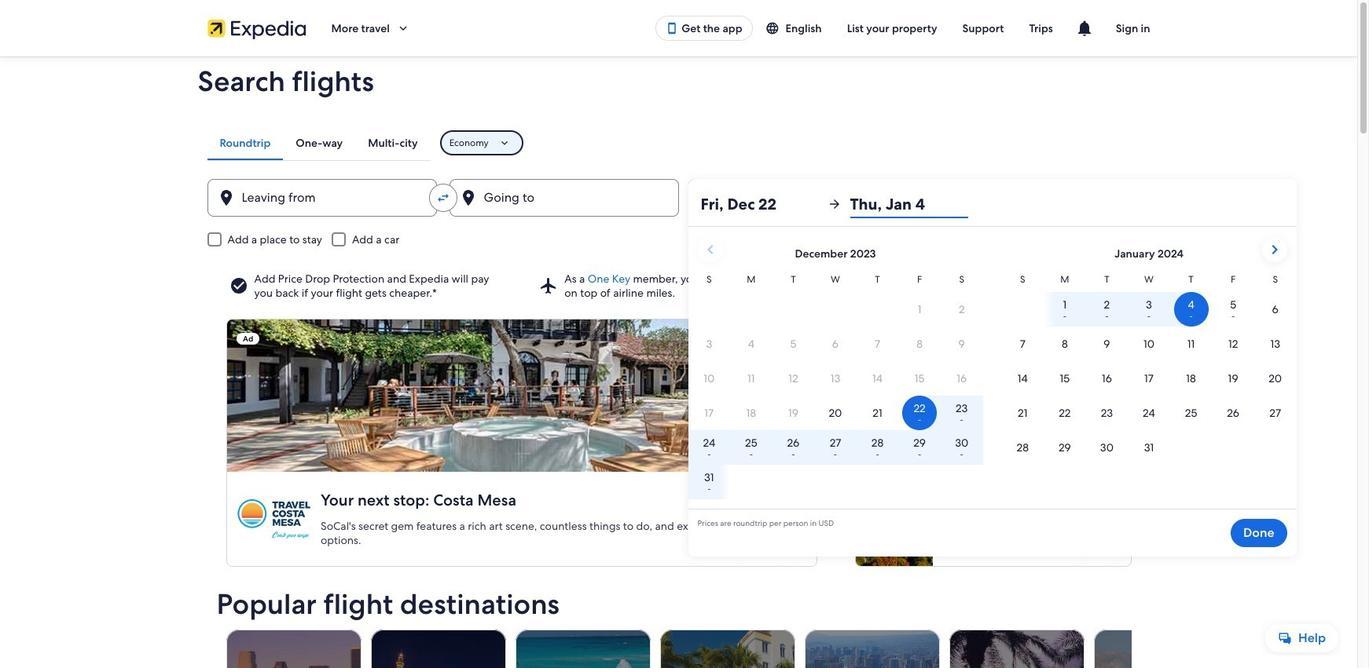 Task type: locate. For each thing, give the bounding box(es) containing it.
tab list
[[207, 126, 430, 160]]

los angeles flights image
[[226, 630, 361, 669]]

download the app button image
[[666, 22, 678, 35]]

popular flight destinations region
[[207, 589, 1229, 669]]

next month image
[[1265, 240, 1284, 259]]

cancun flights image
[[515, 630, 650, 669]]

previous month image
[[701, 240, 719, 259]]

main content
[[0, 57, 1357, 669]]

new york flights image
[[1093, 630, 1229, 669]]

orlando flights image
[[949, 630, 1084, 669]]

expedia logo image
[[207, 17, 306, 39]]



Task type: describe. For each thing, give the bounding box(es) containing it.
miami flights image
[[660, 630, 795, 669]]

communication center icon image
[[1075, 19, 1094, 38]]

small image
[[765, 21, 785, 35]]

swap origin and destination values image
[[436, 191, 450, 205]]

more travel image
[[396, 21, 410, 35]]

las vegas flights image
[[371, 630, 506, 669]]

honolulu flights image
[[804, 630, 939, 669]]



Task type: vqa. For each thing, say whether or not it's contained in the screenshot.
Next month Icon
yes



